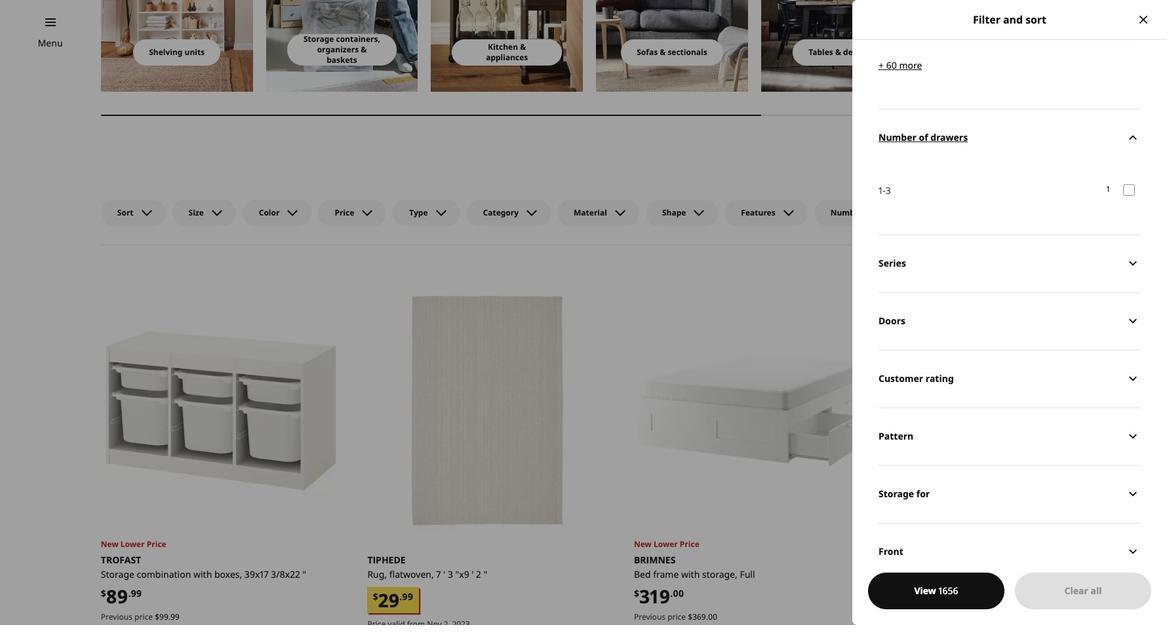 Task type: describe. For each thing, give the bounding box(es) containing it.
front button
[[879, 523, 1142, 581]]

3 inside document
[[886, 184, 891, 197]]

" inside new lower price trofast storage combination with boxes, 39x17 3/8x22 " $ 89 . 99
[[303, 569, 306, 581]]

1
[[1107, 184, 1111, 195]]

storage containers, organizers & baskets
[[304, 33, 380, 66]]

. inside the $ 29 . 99
[[400, 591, 402, 604]]

kitchen
[[488, 41, 518, 52]]

kitchen & appliances list item
[[431, 0, 583, 92]]

baskets
[[327, 54, 357, 66]]

+ 60 more
[[879, 59, 923, 71]]

tables & desks
[[809, 47, 866, 58]]

organizers
[[317, 44, 359, 55]]

sofas & sectionals button
[[622, 39, 723, 66]]

price for 129
[[947, 539, 967, 551]]

& for sofas & sectionals
[[660, 47, 666, 58]]

doors
[[879, 315, 906, 327]]

$ down 1656
[[955, 612, 960, 623]]

pattern button
[[879, 408, 1142, 466]]

1-
[[879, 184, 886, 197]]

view
[[915, 585, 937, 598]]

. inside new lower price brimnes bed frame with storage, full $ 319 . 00
[[671, 588, 673, 600]]

units
[[185, 47, 205, 58]]

and
[[1004, 12, 1024, 27]]

storage containers, organizers & baskets list item
[[266, 0, 418, 92]]

price button
[[318, 200, 387, 226]]

. inside new lower price trofast storage combination with boxes, 39x17 3/8x22 " $ 89 . 99
[[128, 588, 131, 600]]

flatwoven,
[[390, 569, 434, 581]]

3/4
[[991, 569, 1005, 581]]

category
[[483, 207, 519, 218]]

new inside new lower price brimnes bookcase, 23 5/8x74 3/4 " 129 . 00
[[901, 539, 919, 551]]

sort
[[1026, 12, 1047, 27]]

with for 89
[[194, 569, 212, 581]]

trofast
[[101, 554, 141, 567]]

clear
[[1065, 585, 1089, 598]]

$ inside new lower price brimnes bed frame with storage, full $ 319 . 00
[[634, 588, 640, 600]]

7
[[437, 569, 441, 581]]

1 products element
[[1107, 184, 1111, 196]]

1656
[[939, 585, 959, 598]]

tables
[[809, 47, 834, 58]]

previous for 3/8x22
[[101, 612, 133, 623]]

customer rating
[[879, 373, 955, 385]]

29
[[378, 588, 400, 613]]

. inside new lower price brimnes bookcase, 23 5/8x74 3/4 " 129 . 00
[[937, 588, 940, 600]]

beds list item
[[927, 0, 1079, 92]]

two black carts next to each other with kitchen items and spices organized on them image
[[431, 0, 583, 92]]

of for number of drawers dropdown button
[[920, 131, 929, 144]]

2
[[476, 569, 482, 581]]

material
[[574, 207, 608, 218]]

more
[[900, 59, 923, 71]]

previous price $ 149 . 00
[[901, 612, 983, 623]]

beds
[[993, 47, 1012, 58]]

menu button
[[38, 36, 63, 51]]

storage containers, organizers & baskets button
[[287, 33, 397, 66]]

menu
[[38, 37, 63, 49]]

lower for 89
[[121, 539, 145, 551]]

price for 3/8x22
[[147, 539, 166, 551]]

a person relaxing on a bed with storage and writing in a book image
[[927, 0, 1079, 92]]

four transparent storage boxes stacked on each other with various household items packed in them image
[[266, 0, 418, 92]]

89
[[106, 585, 128, 610]]

series
[[879, 257, 907, 270]]

filter
[[974, 12, 1001, 27]]

number of drawers button
[[815, 200, 940, 226]]

kitchen & appliances button
[[452, 39, 562, 66]]

brimnes for 319
[[634, 554, 676, 567]]

view 1656
[[915, 585, 959, 598]]

customer
[[879, 373, 924, 385]]

combination
[[137, 569, 191, 581]]

2 price from the left
[[668, 612, 686, 623]]

149
[[960, 612, 972, 623]]

& inside storage containers, organizers & baskets
[[361, 44, 367, 55]]

drawers for number of drawers popup button
[[876, 207, 908, 218]]

sofas & sectionals
[[637, 47, 708, 58]]

brimnes for .
[[901, 554, 943, 567]]

clear all
[[1065, 585, 1103, 598]]

bookcase,
[[901, 569, 945, 581]]

new lower price trofast storage combination with boxes, 39x17 3/8x22 " $ 89 . 99
[[101, 539, 306, 610]]

size
[[189, 207, 204, 218]]

beds button
[[978, 39, 1028, 66]]

2 previous from the left
[[634, 612, 666, 623]]

shelving units button
[[133, 39, 221, 66]]

pattern
[[879, 430, 914, 443]]

shelving units list item
[[101, 0, 253, 92]]

bed
[[634, 569, 651, 581]]

appliances
[[486, 52, 528, 63]]

tiphede rug, flatwoven, 7 ' 3 "x9 ' 2 "
[[368, 554, 488, 581]]

99 inside the $ 29 . 99
[[402, 591, 413, 604]]

60
[[887, 59, 897, 71]]

color
[[259, 207, 280, 218]]

for
[[917, 488, 931, 501]]

doors button
[[879, 292, 1142, 350]]

with for 00
[[682, 569, 700, 581]]

$ down combination
[[155, 612, 159, 623]]

of for number of drawers popup button
[[866, 207, 874, 218]]

3 inside the tiphede rug, flatwoven, 7 ' 3 "x9 ' 2 "
[[448, 569, 453, 581]]

sofas & sectionals list item
[[596, 0, 749, 92]]

desks
[[844, 47, 866, 58]]

rug,
[[368, 569, 387, 581]]

full
[[740, 569, 756, 581]]

39x17
[[245, 569, 269, 581]]

sort button
[[101, 200, 166, 226]]

features
[[742, 207, 776, 218]]

filter and sort
[[974, 12, 1047, 27]]

99 inside new lower price trofast storage combination with boxes, 39x17 3/8x22 " $ 89 . 99
[[131, 588, 142, 600]]

color button
[[243, 200, 312, 226]]

frame
[[654, 569, 679, 581]]

storage for
[[879, 488, 931, 501]]

price for 129
[[935, 612, 953, 623]]

storage,
[[703, 569, 738, 581]]

1 ' from the left
[[444, 569, 446, 581]]



Task type: vqa. For each thing, say whether or not it's contained in the screenshot.
search field
no



Task type: locate. For each thing, give the bounding box(es) containing it.
0 horizontal spatial "
[[303, 569, 306, 581]]

1 horizontal spatial '
[[472, 569, 474, 581]]

lower inside new lower price brimnes bookcase, 23 5/8x74 3/4 " 129 . 00
[[921, 539, 945, 551]]

storage for button
[[879, 466, 1142, 523]]

3 " from the left
[[1007, 569, 1011, 581]]

. up previous price $ 99 . 99
[[128, 588, 131, 600]]

storage for storage containers, organizers & baskets
[[304, 33, 334, 45]]

a gray sofa against a light gray wall and a birch coffee table in front of it image
[[596, 0, 749, 92]]

1 price from the left
[[135, 612, 153, 623]]

with left boxes,
[[194, 569, 212, 581]]

& inside button
[[836, 47, 842, 58]]

1-3
[[879, 184, 891, 197]]

0 horizontal spatial lower
[[121, 539, 145, 551]]

previous down 319
[[634, 612, 666, 623]]

3 previous from the left
[[901, 612, 933, 623]]

sectionals
[[668, 47, 708, 58]]

brimnes inside new lower price brimnes bookcase, 23 5/8x74 3/4 " 129 . 00
[[901, 554, 943, 567]]

1 horizontal spatial brimnes
[[901, 554, 943, 567]]

of inside number of drawers popup button
[[866, 207, 874, 218]]

drawers inside dropdown button
[[931, 131, 969, 144]]

1 horizontal spatial of
[[920, 131, 929, 144]]

price
[[135, 612, 153, 623], [668, 612, 686, 623], [935, 612, 953, 623]]

shape button
[[646, 200, 719, 226]]

new up trofast
[[101, 539, 119, 551]]

price down combination
[[135, 612, 153, 623]]

2 horizontal spatial previous
[[901, 612, 933, 623]]

clear all button
[[1016, 573, 1152, 610]]

" right 3/4
[[1007, 569, 1011, 581]]

1 horizontal spatial with
[[682, 569, 700, 581]]

2 with from the left
[[682, 569, 700, 581]]

of inside number of drawers dropdown button
[[920, 131, 929, 144]]

. down frame
[[671, 588, 673, 600]]

a poang gray chair next to a side table with a coffee and glasses on it image
[[1092, 0, 1168, 92]]

2 horizontal spatial "
[[1007, 569, 1011, 581]]

" inside the tiphede rug, flatwoven, 7 ' 3 "x9 ' 2 "
[[484, 569, 488, 581]]

two white billy bookcases with different sizes of vases and books in it image
[[101, 0, 253, 92]]

0 horizontal spatial drawers
[[876, 207, 908, 218]]

type button
[[393, 200, 460, 226]]

$ inside new lower price trofast storage combination with boxes, 39x17 3/8x22 " $ 89 . 99
[[101, 588, 106, 600]]

number of drawers up 1-3
[[879, 131, 969, 144]]

document
[[853, 0, 1168, 581]]

number of drawers for number of drawers dropdown button
[[879, 131, 969, 144]]

2 " from the left
[[484, 569, 488, 581]]

previous down 129
[[901, 612, 933, 623]]

00 right view
[[940, 588, 951, 600]]

2 new from the left
[[634, 539, 652, 551]]

brimnes
[[634, 554, 676, 567], [901, 554, 943, 567]]

0 horizontal spatial previous
[[101, 612, 133, 623]]

0 horizontal spatial storage
[[101, 569, 134, 581]]

3 new from the left
[[901, 539, 919, 551]]

0 horizontal spatial new
[[101, 539, 119, 551]]

drawers
[[931, 131, 969, 144], [876, 207, 908, 218]]

price left 149
[[935, 612, 953, 623]]

1 new from the left
[[101, 539, 119, 551]]

tiphede
[[368, 554, 406, 567]]

scrollbar
[[101, 108, 1142, 123]]

lower up bookcase,
[[921, 539, 945, 551]]

0 horizontal spatial of
[[866, 207, 874, 218]]

lower for 319
[[654, 539, 678, 551]]

3/8x22
[[271, 569, 300, 581]]

& inside kitchen & appliances
[[520, 41, 526, 52]]

2 brimnes from the left
[[901, 554, 943, 567]]

with right frame
[[682, 569, 700, 581]]

2 horizontal spatial price
[[935, 612, 953, 623]]

2 horizontal spatial lower
[[921, 539, 945, 551]]

with inside new lower price trofast storage combination with boxes, 39x17 3/8x22 " $ 89 . 99
[[194, 569, 212, 581]]

number of drawers button
[[879, 109, 1142, 166]]

0 horizontal spatial 3
[[448, 569, 453, 581]]

number
[[879, 131, 917, 144], [831, 207, 864, 218]]

new for 319
[[634, 539, 652, 551]]

1 horizontal spatial drawers
[[931, 131, 969, 144]]

number for number of drawers popup button
[[831, 207, 864, 218]]

319
[[640, 585, 671, 610]]

new up bookcase,
[[901, 539, 919, 551]]

2 lower from the left
[[654, 539, 678, 551]]

"
[[303, 569, 306, 581], [484, 569, 488, 581], [1007, 569, 1011, 581]]

3 lower from the left
[[921, 539, 945, 551]]

& inside "button"
[[660, 47, 666, 58]]

$ inside the $ 29 . 99
[[373, 591, 378, 604]]

" right 2
[[484, 569, 488, 581]]

0 vertical spatial 3
[[886, 184, 891, 197]]

129
[[906, 585, 937, 610]]

price inside new lower price brimnes bookcase, 23 5/8x74 3/4 " 129 . 00
[[947, 539, 967, 551]]

00 down frame
[[673, 588, 684, 600]]

number of drawers inside dropdown button
[[879, 131, 969, 144]]

$ down trofast
[[101, 588, 106, 600]]

00
[[673, 588, 684, 600], [940, 588, 951, 600], [709, 612, 718, 623], [974, 612, 983, 623]]

+ 60 more button
[[879, 48, 1142, 82]]

.
[[128, 588, 131, 600], [671, 588, 673, 600], [937, 588, 940, 600], [400, 591, 402, 604], [168, 612, 171, 623], [706, 612, 709, 623], [972, 612, 974, 623]]

1 brimnes from the left
[[634, 554, 676, 567]]

0 horizontal spatial '
[[444, 569, 446, 581]]

0 vertical spatial drawers
[[931, 131, 969, 144]]

5/8x74
[[960, 569, 989, 581]]

1 horizontal spatial storage
[[304, 33, 334, 45]]

lower inside new lower price trofast storage combination with boxes, 39x17 3/8x22 " $ 89 . 99
[[121, 539, 145, 551]]

$
[[101, 588, 106, 600], [634, 588, 640, 600], [373, 591, 378, 604], [155, 612, 159, 623], [688, 612, 693, 623], [955, 612, 960, 623]]

front
[[879, 546, 904, 558]]

number inside dropdown button
[[879, 131, 917, 144]]

with
[[194, 569, 212, 581], [682, 569, 700, 581]]

00 inside new lower price brimnes bookcase, 23 5/8x74 3/4 " 129 . 00
[[940, 588, 951, 600]]

new for 89
[[101, 539, 119, 551]]

$ down bed
[[634, 588, 640, 600]]

document containing + 60 more
[[853, 0, 1168, 581]]

+
[[879, 59, 884, 71]]

1 " from the left
[[303, 569, 306, 581]]

1 horizontal spatial "
[[484, 569, 488, 581]]

1 with from the left
[[194, 569, 212, 581]]

tables & desks button
[[793, 39, 882, 66]]

$ down new lower price brimnes bed frame with storage, full $ 319 . 00
[[688, 612, 693, 623]]

00 right 149
[[974, 612, 983, 623]]

with inside new lower price brimnes bed frame with storage, full $ 319 . 00
[[682, 569, 700, 581]]

storage inside storage for dropdown button
[[879, 488, 915, 501]]

shelving
[[149, 47, 183, 58]]

2 horizontal spatial storage
[[879, 488, 915, 501]]

2 ' from the left
[[472, 569, 474, 581]]

23
[[947, 569, 957, 581]]

sofas
[[637, 47, 658, 58]]

99
[[131, 588, 142, 600], [402, 591, 413, 604], [159, 612, 168, 623], [171, 612, 180, 623]]

0 horizontal spatial brimnes
[[634, 554, 676, 567]]

new up bed
[[634, 539, 652, 551]]

lower up frame
[[654, 539, 678, 551]]

2 horizontal spatial new
[[901, 539, 919, 551]]

storage for storage for
[[879, 488, 915, 501]]

new lower price brimnes bed frame with storage, full $ 319 . 00
[[634, 539, 756, 610]]

1 vertical spatial storage
[[879, 488, 915, 501]]

price inside 'popup button'
[[335, 207, 354, 218]]

1 lower from the left
[[121, 539, 145, 551]]

1 horizontal spatial previous
[[634, 612, 666, 623]]

. down 5/8x74
[[972, 612, 974, 623]]

new lower price brimnes bookcase, 23 5/8x74 3/4 " 129 . 00
[[901, 539, 1011, 610]]

new inside new lower price brimnes bed frame with storage, full $ 319 . 00
[[634, 539, 652, 551]]

0 horizontal spatial price
[[135, 612, 153, 623]]

price for 3/8x22
[[135, 612, 153, 623]]

. down combination
[[168, 612, 171, 623]]

number of drawers for number of drawers popup button
[[831, 207, 908, 218]]

0 vertical spatial of
[[920, 131, 929, 144]]

lower inside new lower price brimnes bed frame with storage, full $ 319 . 00
[[654, 539, 678, 551]]

number of drawers down 1- at the top right of page
[[831, 207, 908, 218]]

1 vertical spatial drawers
[[876, 207, 908, 218]]

price inside new lower price trofast storage combination with boxes, 39x17 3/8x22 " $ 89 . 99
[[147, 539, 166, 551]]

brimnes up bookcase,
[[901, 554, 943, 567]]

3
[[886, 184, 891, 197], [448, 569, 453, 581]]

"x9
[[456, 569, 470, 581]]

1 horizontal spatial price
[[668, 612, 686, 623]]

previous price $ 369 . 00
[[634, 612, 718, 623]]

0 vertical spatial number of drawers
[[879, 131, 969, 144]]

3 right '7'
[[448, 569, 453, 581]]

1 horizontal spatial number
[[879, 131, 917, 144]]

brimnes up frame
[[634, 554, 676, 567]]

1 vertical spatial number
[[831, 207, 864, 218]]

lower up trofast
[[121, 539, 145, 551]]

rotate 180 image
[[1126, 130, 1142, 146]]

' right '7'
[[444, 569, 446, 581]]

1 vertical spatial of
[[866, 207, 874, 218]]

& for tables & desks
[[836, 47, 842, 58]]

customer rating button
[[879, 350, 1142, 408]]

drawers inside popup button
[[876, 207, 908, 218]]

price left 369
[[668, 612, 686, 623]]

storage
[[304, 33, 334, 45], [879, 488, 915, 501], [101, 569, 134, 581]]

' left 2
[[472, 569, 474, 581]]

series button
[[879, 235, 1142, 292]]

. down flatwoven, at the bottom of the page
[[400, 591, 402, 604]]

3 up number of drawers popup button
[[886, 184, 891, 197]]

boxes,
[[215, 569, 242, 581]]

previous down the 89
[[101, 612, 133, 623]]

tables & desks list item
[[762, 0, 914, 92]]

number for number of drawers dropdown button
[[879, 131, 917, 144]]

1 horizontal spatial 3
[[886, 184, 891, 197]]

1 vertical spatial number of drawers
[[831, 207, 908, 218]]

a decorated dining table with six black chairs surrounding it and two bookcases in the background image
[[762, 0, 914, 92]]

0 vertical spatial number
[[879, 131, 917, 144]]

category button
[[467, 200, 551, 226]]

" right 3/8x22
[[303, 569, 306, 581]]

1 previous from the left
[[101, 612, 133, 623]]

$ down rug,
[[373, 591, 378, 604]]

number of drawers inside popup button
[[831, 207, 908, 218]]

. right view
[[937, 588, 940, 600]]

sort and filter dialog
[[853, 0, 1168, 626]]

type
[[410, 207, 428, 218]]

all
[[1091, 585, 1103, 598]]

price
[[335, 207, 354, 218], [147, 539, 166, 551], [680, 539, 700, 551], [947, 539, 967, 551]]

3 price from the left
[[935, 612, 953, 623]]

previous price $ 99 . 99
[[101, 612, 180, 623]]

material button
[[558, 200, 640, 226]]

previous for 129
[[901, 612, 933, 623]]

kitchen & appliances
[[486, 41, 528, 63]]

price inside new lower price brimnes bed frame with storage, full $ 319 . 00
[[680, 539, 700, 551]]

369
[[693, 612, 706, 623]]

1 vertical spatial 3
[[448, 569, 453, 581]]

" inside new lower price brimnes bookcase, 23 5/8x74 3/4 " 129 . 00
[[1007, 569, 1011, 581]]

containers,
[[336, 33, 380, 45]]

. down storage, in the bottom right of the page
[[706, 612, 709, 623]]

1 horizontal spatial lower
[[654, 539, 678, 551]]

sort
[[117, 207, 134, 218]]

0 horizontal spatial with
[[194, 569, 212, 581]]

& for kitchen & appliances
[[520, 41, 526, 52]]

2 vertical spatial storage
[[101, 569, 134, 581]]

storage inside storage containers, organizers & baskets
[[304, 33, 334, 45]]

shelving units
[[149, 47, 205, 58]]

00 right 369
[[709, 612, 718, 623]]

price for $
[[680, 539, 700, 551]]

size button
[[172, 200, 236, 226]]

storage inside new lower price trofast storage combination with boxes, 39x17 3/8x22 " $ 89 . 99
[[101, 569, 134, 581]]

0 vertical spatial storage
[[304, 33, 334, 45]]

drawers for number of drawers dropdown button
[[931, 131, 969, 144]]

brimnes inside new lower price brimnes bed frame with storage, full $ 319 . 00
[[634, 554, 676, 567]]

number inside popup button
[[831, 207, 864, 218]]

lower
[[121, 539, 145, 551], [654, 539, 678, 551], [921, 539, 945, 551]]

list item
[[1092, 0, 1168, 92]]

new inside new lower price trofast storage combination with boxes, 39x17 3/8x22 " $ 89 . 99
[[101, 539, 119, 551]]

00 inside new lower price brimnes bed frame with storage, full $ 319 . 00
[[673, 588, 684, 600]]

1 horizontal spatial new
[[634, 539, 652, 551]]

0 horizontal spatial number
[[831, 207, 864, 218]]



